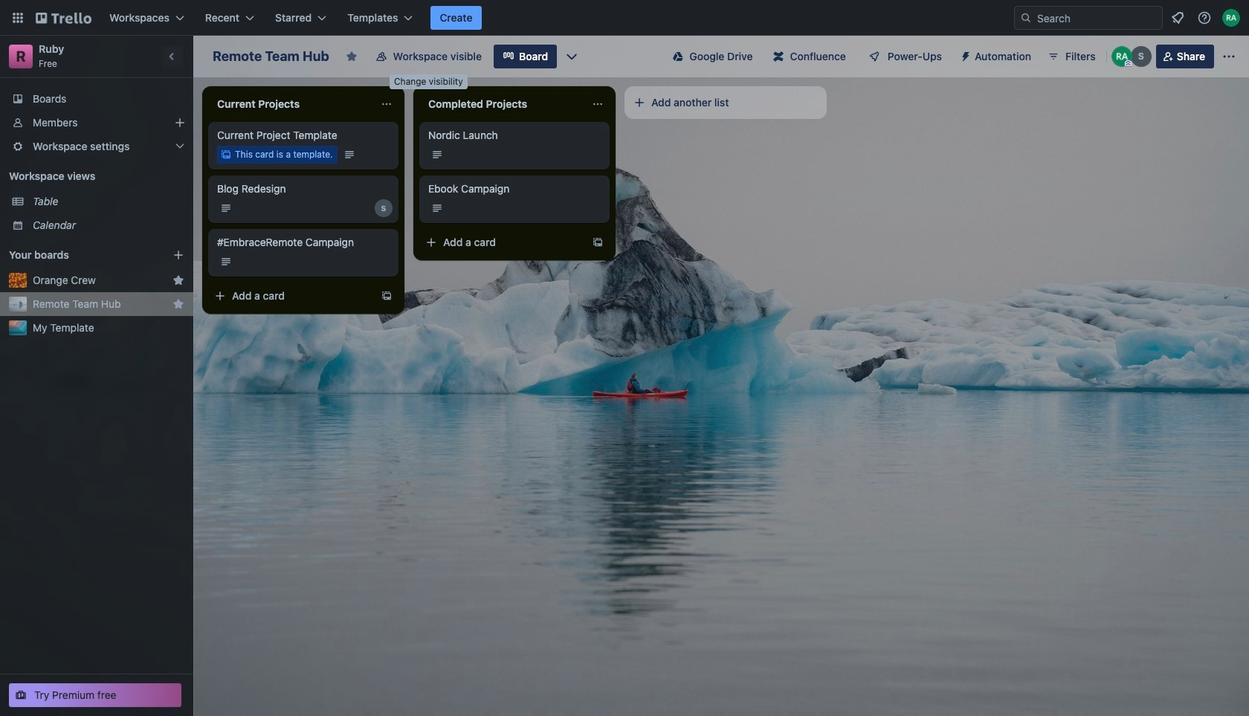Task type: describe. For each thing, give the bounding box(es) containing it.
0 vertical spatial ruby anderson (rubyanderson7) image
[[1222, 9, 1240, 27]]

sm image
[[954, 45, 975, 65]]

your boards with 3 items element
[[9, 246, 150, 264]]

search image
[[1020, 12, 1032, 24]]

1 starred icon image from the top
[[173, 274, 184, 286]]

confluence icon image
[[774, 51, 784, 62]]

open information menu image
[[1197, 10, 1212, 25]]

add board image
[[173, 249, 184, 261]]

Search field
[[1032, 7, 1162, 28]]

0 vertical spatial create from template… image
[[592, 236, 604, 248]]

workspace navigation collapse icon image
[[162, 46, 183, 67]]

customize views image
[[564, 49, 579, 64]]

back to home image
[[36, 6, 91, 30]]

star or unstar board image
[[346, 51, 357, 62]]



Task type: vqa. For each thing, say whether or not it's contained in the screenshot.
the right create from template… image
yes



Task type: locate. For each thing, give the bounding box(es) containing it.
primary element
[[0, 0, 1249, 36]]

sunnyupside33 (sunnyupside33) image
[[1131, 46, 1152, 67]]

1 vertical spatial ruby anderson (rubyanderson7) image
[[1111, 46, 1132, 67]]

0 horizontal spatial create from template… image
[[381, 290, 393, 302]]

create from template… image
[[592, 236, 604, 248], [381, 290, 393, 302]]

this member is an admin of this board. image
[[1125, 60, 1132, 67]]

show menu image
[[1222, 49, 1237, 64]]

2 starred icon image from the top
[[173, 298, 184, 310]]

Board name text field
[[205, 45, 337, 68]]

starred icon image
[[173, 274, 184, 286], [173, 298, 184, 310]]

1 vertical spatial create from template… image
[[381, 290, 393, 302]]

None text field
[[419, 92, 586, 116]]

1 horizontal spatial create from template… image
[[592, 236, 604, 248]]

1 vertical spatial starred icon image
[[173, 298, 184, 310]]

ruby anderson (rubyanderson7) image down search field
[[1111, 46, 1132, 67]]

0 vertical spatial starred icon image
[[173, 274, 184, 286]]

ruby anderson (rubyanderson7) image
[[1222, 9, 1240, 27], [1111, 46, 1132, 67]]

1 horizontal spatial ruby anderson (rubyanderson7) image
[[1222, 9, 1240, 27]]

0 notifications image
[[1169, 9, 1187, 27]]

ruby anderson (rubyanderson7) image right open information menu icon
[[1222, 9, 1240, 27]]

google drive icon image
[[673, 51, 684, 62]]

sunnyupside33 (sunnyupside33) image
[[375, 199, 393, 217]]

0 horizontal spatial ruby anderson (rubyanderson7) image
[[1111, 46, 1132, 67]]

None text field
[[208, 92, 375, 116]]

tooltip
[[390, 74, 468, 89]]



